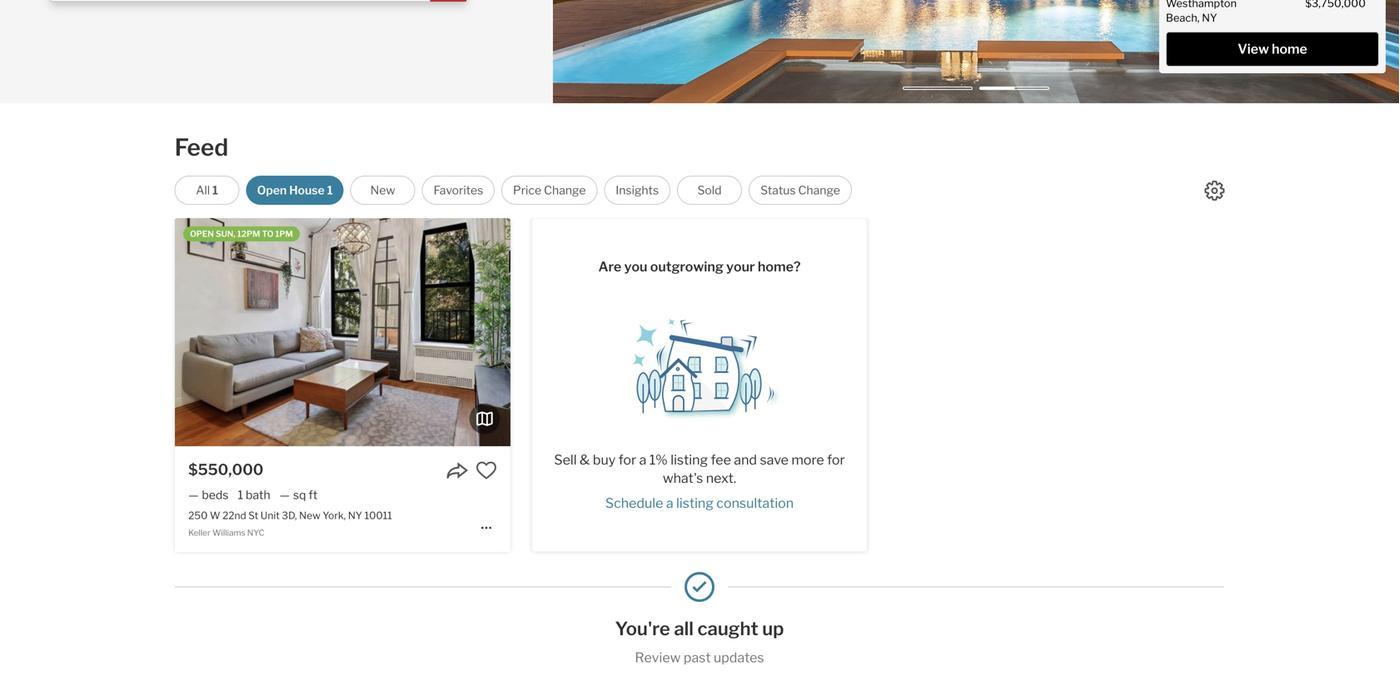 Task type: locate. For each thing, give the bounding box(es) containing it.
Insights radio
[[604, 176, 670, 205]]

review past updates
[[635, 650, 764, 666]]

caught
[[698, 618, 758, 640]]

review
[[635, 650, 681, 666]]

1
[[212, 183, 218, 197], [327, 183, 333, 197], [238, 488, 243, 502]]

more
[[792, 452, 824, 468]]

unit
[[261, 510, 280, 522]]

change for status change
[[798, 183, 840, 197]]

new
[[370, 183, 395, 197], [299, 510, 320, 522]]

0 vertical spatial new
[[370, 183, 395, 197]]

— for — sq ft
[[280, 488, 290, 502]]

ny down westhampton
[[1202, 11, 1217, 24]]

1 photo of 250 w 22nd st unit 3d, new york, ny 10011 image from the left
[[175, 218, 511, 446]]

new inside option
[[370, 183, 395, 197]]

1 horizontal spatial —
[[280, 488, 290, 502]]

1 horizontal spatial ny
[[1202, 11, 1217, 24]]

0 horizontal spatial new
[[299, 510, 320, 522]]

change right status
[[798, 183, 840, 197]]

1 vertical spatial new
[[299, 510, 320, 522]]

change inside option
[[544, 183, 586, 197]]

nyc
[[247, 528, 264, 538]]

save
[[760, 452, 789, 468]]

0 horizontal spatial a
[[639, 452, 647, 468]]

a
[[639, 452, 647, 468], [666, 495, 673, 511]]

0 vertical spatial listing
[[671, 452, 708, 468]]

option group containing all
[[175, 176, 852, 205]]

for right buy
[[619, 452, 636, 468]]

2 — from the left
[[280, 488, 290, 502]]

status change
[[761, 183, 840, 197]]

sold
[[698, 183, 722, 197]]

0 horizontal spatial change
[[544, 183, 586, 197]]

listing
[[671, 452, 708, 468], [676, 495, 714, 511]]

new inside 250 w 22nd st unit 3d, new york, ny 10011 keller williams nyc
[[299, 510, 320, 522]]

0 vertical spatial a
[[639, 452, 647, 468]]

for right "more"
[[827, 452, 845, 468]]

change inside radio
[[798, 183, 840, 197]]

outgrowing
[[650, 259, 724, 275]]

1pm
[[275, 229, 293, 239]]

— beds
[[188, 488, 229, 502]]

photo of 250 w 22nd st unit 3d, new york, ny 10011 image
[[175, 218, 511, 446], [511, 218, 846, 446]]

2 change from the left
[[798, 183, 840, 197]]

1 horizontal spatial for
[[827, 452, 845, 468]]

view home
[[1238, 41, 1307, 57]]

home?
[[758, 259, 801, 275]]

1 — from the left
[[188, 488, 199, 502]]

new left favorites
[[370, 183, 395, 197]]

— left sq
[[280, 488, 290, 502]]

0 horizontal spatial 1
[[212, 183, 218, 197]]

0 horizontal spatial ny
[[348, 510, 362, 522]]

keller
[[188, 528, 211, 538]]

&
[[580, 452, 590, 468]]

favorite button checkbox
[[476, 460, 497, 481]]

1 left the bath
[[238, 488, 243, 502]]

2 horizontal spatial 1
[[327, 183, 333, 197]]

12pm
[[237, 229, 260, 239]]

1 vertical spatial a
[[666, 495, 673, 511]]

and
[[734, 452, 757, 468]]

Favorites radio
[[422, 176, 495, 205]]

1 vertical spatial ny
[[348, 510, 362, 522]]

an image of a house image
[[616, 307, 783, 420]]

1 horizontal spatial change
[[798, 183, 840, 197]]

change
[[544, 183, 586, 197], [798, 183, 840, 197]]

st
[[248, 510, 258, 522]]

westhampton beach, ny
[[1166, 0, 1237, 24]]

0 vertical spatial ny
[[1202, 11, 1217, 24]]

1 change from the left
[[544, 183, 586, 197]]

listing up what's
[[671, 452, 708, 468]]

price change
[[513, 183, 586, 197]]

sell & buy for a 1% listing fee and save more for what's next.
[[554, 452, 845, 486]]

option group
[[175, 176, 852, 205]]

new right 3d,
[[299, 510, 320, 522]]

a inside sell & buy for a 1% listing fee and save more for what's next.
[[639, 452, 647, 468]]

sq
[[293, 488, 306, 502]]

1 right house
[[327, 183, 333, 197]]

— up 250
[[188, 488, 199, 502]]

status
[[761, 183, 796, 197]]

1 horizontal spatial new
[[370, 183, 395, 197]]

ny
[[1202, 11, 1217, 24], [348, 510, 362, 522]]

up
[[762, 618, 784, 640]]

1 right all
[[212, 183, 218, 197]]

0 horizontal spatial —
[[188, 488, 199, 502]]

bath
[[246, 488, 270, 502]]

— sq ft
[[280, 488, 318, 502]]

—
[[188, 488, 199, 502], [280, 488, 290, 502]]

sun,
[[216, 229, 236, 239]]

a left 1%
[[639, 452, 647, 468]]

updates
[[714, 650, 764, 666]]

listing down what's
[[676, 495, 714, 511]]

250 w 22nd st unit 3d, new york, ny 10011 keller williams nyc
[[188, 510, 392, 538]]

favorites
[[434, 183, 483, 197]]

are
[[598, 259, 622, 275]]

you
[[624, 259, 648, 275]]

for
[[619, 452, 636, 468], [827, 452, 845, 468]]

Price Change radio
[[502, 176, 597, 205]]

change right price
[[544, 183, 586, 197]]

buy
[[593, 452, 616, 468]]

ny right york,
[[348, 510, 362, 522]]

beach,
[[1166, 11, 1200, 24]]

New radio
[[350, 176, 415, 205]]

williams
[[212, 528, 245, 538]]

consultation
[[717, 495, 794, 511]]

open
[[257, 183, 287, 197]]

a down what's
[[666, 495, 673, 511]]

york,
[[323, 510, 346, 522]]

to
[[262, 229, 274, 239]]

0 horizontal spatial for
[[619, 452, 636, 468]]

ft
[[309, 488, 318, 502]]



Task type: describe. For each thing, give the bounding box(es) containing it.
past
[[684, 650, 711, 666]]

3d,
[[282, 510, 297, 522]]

All radio
[[175, 176, 240, 205]]

schedule a listing consultation
[[605, 495, 794, 511]]

view
[[1238, 41, 1269, 57]]

schedule
[[605, 495, 663, 511]]

are you outgrowing your home?
[[598, 259, 801, 275]]

2 photo of 250 w 22nd st unit 3d, new york, ny 10011 image from the left
[[511, 218, 846, 446]]

1 inside open house 'option'
[[327, 183, 333, 197]]

2 for from the left
[[827, 452, 845, 468]]

you're
[[615, 618, 670, 640]]

westhampton
[[1166, 0, 1237, 9]]

Status Change radio
[[749, 176, 852, 205]]

view home link
[[1166, 32, 1379, 67]]

$550,000
[[188, 461, 264, 479]]

you're all caught up
[[615, 618, 784, 640]]

fee
[[711, 452, 731, 468]]

22nd
[[222, 510, 246, 522]]

open
[[190, 229, 214, 239]]

open sun, 12pm to 1pm
[[190, 229, 293, 239]]

1 bath
[[238, 488, 270, 502]]

house
[[289, 183, 325, 197]]

1%
[[649, 452, 668, 468]]

all
[[196, 183, 210, 197]]

next.
[[706, 470, 736, 486]]

price
[[513, 183, 541, 197]]

listing inside sell & buy for a 1% listing fee and save more for what's next.
[[671, 452, 708, 468]]

all 1
[[196, 183, 218, 197]]

beds
[[202, 488, 229, 502]]

feed
[[175, 133, 228, 162]]

sell
[[554, 452, 577, 468]]

ny inside 250 w 22nd st unit 3d, new york, ny 10011 keller williams nyc
[[348, 510, 362, 522]]

Sold radio
[[677, 176, 742, 205]]

1 horizontal spatial 1
[[238, 488, 243, 502]]

250
[[188, 510, 208, 522]]

what's
[[663, 470, 703, 486]]

open house 1
[[257, 183, 333, 197]]

all
[[674, 618, 694, 640]]

your
[[726, 259, 755, 275]]

1 vertical spatial listing
[[676, 495, 714, 511]]

10011
[[364, 510, 392, 522]]

1 inside "all" radio
[[212, 183, 218, 197]]

— for — beds
[[188, 488, 199, 502]]

insights
[[616, 183, 659, 197]]

change for price change
[[544, 183, 586, 197]]

favorite button image
[[476, 460, 497, 481]]

1 horizontal spatial a
[[666, 495, 673, 511]]

City, Address, School, Agent, ZIP search field
[[50, 0, 430, 2]]

Open House radio
[[246, 176, 344, 205]]

home
[[1272, 41, 1307, 57]]

w
[[210, 510, 220, 522]]

ny inside westhampton beach, ny
[[1202, 11, 1217, 24]]

1 for from the left
[[619, 452, 636, 468]]



Task type: vqa. For each thing, say whether or not it's contained in the screenshot.
the left Rockland
no



